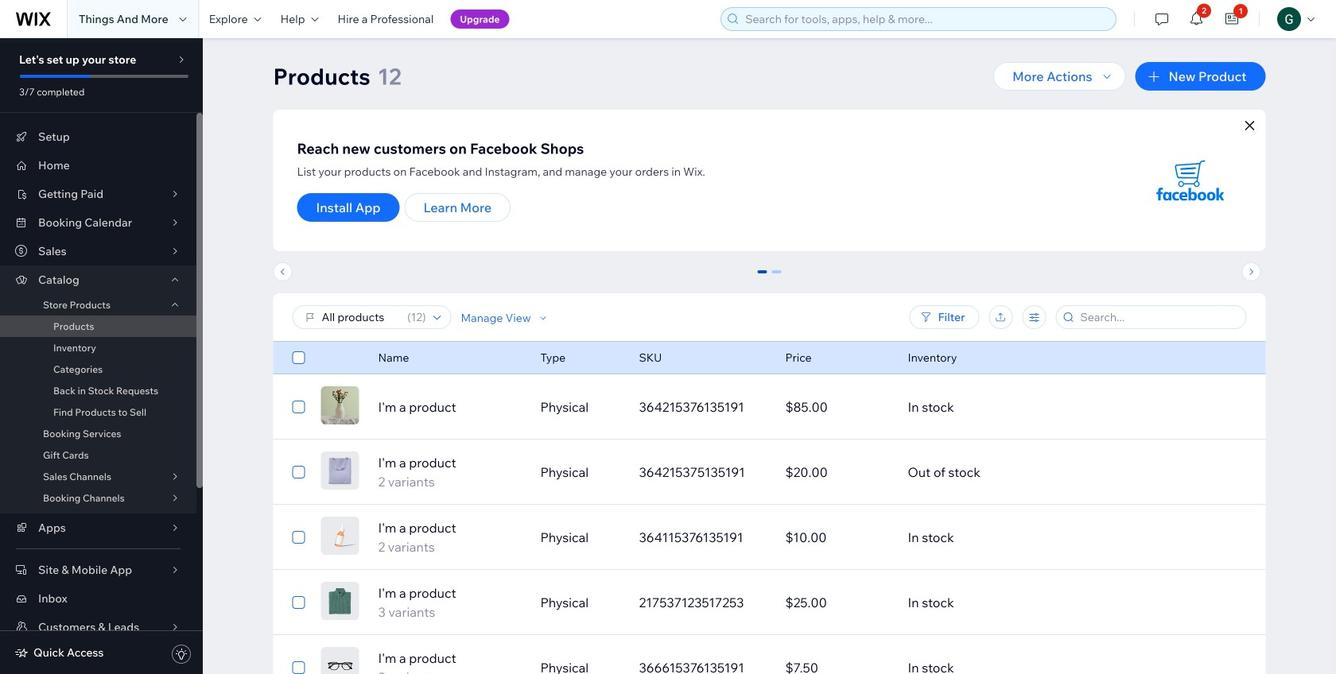 Task type: locate. For each thing, give the bounding box(es) containing it.
reach new customers on facebook shops image
[[1139, 129, 1243, 232]]

None checkbox
[[292, 398, 305, 417], [292, 528, 305, 547], [292, 594, 305, 613], [292, 398, 305, 417], [292, 528, 305, 547], [292, 594, 305, 613]]

Unsaved view field
[[317, 306, 403, 329]]

Search... field
[[1076, 306, 1242, 329]]

None checkbox
[[292, 349, 305, 368], [292, 463, 305, 482], [292, 659, 305, 675], [292, 349, 305, 368], [292, 463, 305, 482], [292, 659, 305, 675]]



Task type: vqa. For each thing, say whether or not it's contained in the screenshot.
Marketing Home marketing
no



Task type: describe. For each thing, give the bounding box(es) containing it.
Search for tools, apps, help & more... field
[[741, 8, 1112, 30]]

sidebar element
[[0, 38, 203, 675]]



